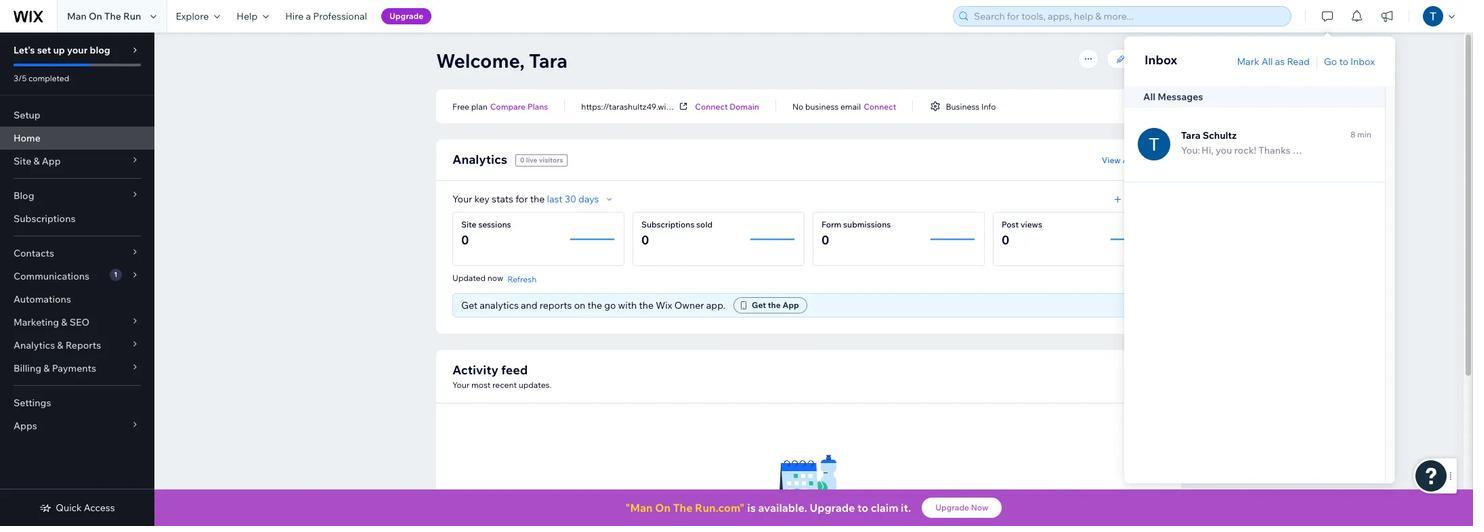 Task type: locate. For each thing, give the bounding box(es) containing it.
0 down subscriptions sold
[[642, 232, 649, 248]]

0 vertical spatial to
[[1340, 56, 1349, 68]]

view all reports
[[1102, 155, 1165, 165]]

setup link
[[0, 104, 154, 127]]

live
[[526, 156, 538, 165]]

app for get the app
[[783, 300, 799, 310]]

1 horizontal spatial analytics
[[453, 152, 508, 167]]

0 vertical spatial reports
[[1135, 155, 1165, 165]]

your key stats for the
[[453, 193, 547, 205]]

1 vertical spatial on
[[655, 501, 671, 515]]

2 horizontal spatial upgrade
[[936, 503, 970, 513]]

go
[[1325, 56, 1338, 68]]

on
[[89, 10, 102, 22], [655, 501, 671, 515]]

reports inside popup button
[[66, 339, 101, 352]]

analytics inside popup button
[[14, 339, 55, 352]]

0 down post
[[1002, 232, 1010, 248]]

1 horizontal spatial subscriptions
[[642, 220, 695, 230]]

tara
[[529, 49, 568, 73], [1182, 129, 1201, 142]]

site for site sessions
[[461, 220, 477, 230]]

connect right email
[[864, 101, 897, 111]]

add stats button
[[1112, 193, 1165, 205]]

1 horizontal spatial on
[[655, 501, 671, 515]]

site left sessions
[[461, 220, 477, 230]]

1 vertical spatial your
[[453, 380, 470, 390]]

contacts
[[14, 247, 54, 260]]

marketing
[[14, 316, 59, 329]]

you:
[[1182, 144, 1201, 156]]

0 horizontal spatial site
[[14, 155, 31, 167]]

inbox right go in the top of the page
[[1351, 56, 1376, 68]]

get for get the app
[[752, 300, 766, 310]]

& inside popup button
[[57, 339, 63, 352]]

1 horizontal spatial site
[[461, 220, 477, 230]]

on right "man
[[655, 501, 671, 515]]

0 vertical spatial on
[[89, 10, 102, 22]]

0 horizontal spatial the
[[104, 10, 121, 22]]

get for get analytics and reports on the go with the wix owner app.
[[461, 299, 478, 312]]

blog
[[14, 190, 34, 202]]

tara up plans
[[529, 49, 568, 73]]

now
[[488, 273, 504, 283]]

subscriptions left 'sold'
[[642, 220, 695, 230]]

recent
[[493, 380, 517, 390]]

reports right view
[[1135, 155, 1165, 165]]

on
[[574, 299, 586, 312]]

site for site & app
[[14, 155, 31, 167]]

0 left live
[[520, 156, 525, 165]]

1 vertical spatial site
[[14, 155, 31, 167]]

30
[[565, 193, 577, 205]]

connect left the-
[[695, 101, 728, 111]]

1 horizontal spatial get
[[752, 300, 766, 310]]

0 horizontal spatial analytics
[[14, 339, 55, 352]]

edit site link
[[1107, 49, 1182, 69]]

0 horizontal spatial on
[[89, 10, 102, 22]]

business info
[[946, 101, 996, 111]]

the left run.com"
[[673, 501, 693, 515]]

0 horizontal spatial upgrade
[[390, 11, 424, 21]]

https://tarashultz49.wixsite.com/man-on-the-run link
[[582, 100, 765, 115]]

site inside dropdown button
[[14, 155, 31, 167]]

get the app
[[752, 300, 799, 310]]

reports for view all reports
[[1135, 155, 1165, 165]]

0 horizontal spatial get
[[461, 299, 478, 312]]

site right edit
[[1152, 53, 1170, 65]]

2 horizontal spatial site
[[1152, 53, 1170, 65]]

0 vertical spatial the
[[104, 10, 121, 22]]

analytics down marketing
[[14, 339, 55, 352]]

0 horizontal spatial connect
[[695, 101, 728, 111]]

& up billing & payments
[[57, 339, 63, 352]]

and
[[521, 299, 538, 312]]

go to inbox
[[1325, 56, 1376, 68]]

the left wix
[[639, 299, 654, 312]]

https://tarashultz49.wixsite.com/man-
[[582, 101, 724, 111]]

subscriptions for subscriptions sold
[[642, 220, 695, 230]]

submissions
[[844, 220, 891, 230]]

0 vertical spatial analytics
[[453, 152, 508, 167]]

on right "man"
[[89, 10, 102, 22]]

app inside dropdown button
[[42, 155, 61, 167]]

analytics up key
[[453, 152, 508, 167]]

your
[[67, 44, 88, 56]]

all for reports
[[1123, 155, 1133, 165]]

to left claim
[[858, 501, 869, 515]]

apps
[[14, 420, 37, 432]]

upgrade right professional
[[390, 11, 424, 21]]

form
[[822, 220, 842, 230]]

reports inside 'button'
[[1135, 155, 1165, 165]]

inbox up all messages
[[1145, 52, 1178, 68]]

0 horizontal spatial subscriptions
[[14, 213, 76, 225]]

updated now refresh
[[453, 273, 537, 284]]

& for analytics
[[57, 339, 63, 352]]

business
[[806, 101, 839, 111]]

all messages
[[1144, 91, 1204, 103]]

tara up you:
[[1182, 129, 1201, 142]]

& down home
[[33, 155, 40, 167]]

mark
[[1238, 56, 1260, 68]]

hire a professional link
[[277, 0, 375, 33]]

1 vertical spatial the
[[673, 501, 693, 515]]

1 vertical spatial to
[[858, 501, 869, 515]]

the for run.com"
[[673, 501, 693, 515]]

1 connect from the left
[[695, 101, 728, 111]]

site & app
[[14, 155, 61, 167]]

your left key
[[453, 193, 473, 205]]

0 down 'site sessions'
[[461, 232, 469, 248]]

1 horizontal spatial all
[[1144, 91, 1156, 103]]

2 horizontal spatial all
[[1262, 56, 1273, 68]]

subscriptions inside subscriptions link
[[14, 213, 76, 225]]

& inside popup button
[[44, 363, 50, 375]]

site sessions
[[461, 220, 511, 230]]

get down the 'updated'
[[461, 299, 478, 312]]

setup
[[14, 109, 40, 121]]

0 horizontal spatial app
[[42, 155, 61, 167]]

subscriptions down blog
[[14, 213, 76, 225]]

all
[[1262, 56, 1273, 68], [1144, 91, 1156, 103], [1123, 155, 1133, 165]]

run
[[123, 10, 141, 22]]

messages
[[1158, 91, 1204, 103]]

get analytics and reports on the go with the wix owner app.
[[461, 299, 726, 312]]

https://tarashultz49.wixsite.com/man-on-the-run
[[582, 101, 765, 111]]

get right the app.
[[752, 300, 766, 310]]

all inside 'button'
[[1123, 155, 1133, 165]]

0 horizontal spatial reports
[[66, 339, 101, 352]]

connect
[[695, 101, 728, 111], [864, 101, 897, 111]]

site
[[1152, 53, 1170, 65], [14, 155, 31, 167], [461, 220, 477, 230]]

the right the app.
[[768, 300, 781, 310]]

the left run at left
[[104, 10, 121, 22]]

inbox
[[1145, 52, 1178, 68], [1351, 56, 1376, 68]]

welcome,
[[436, 49, 525, 73]]

0 vertical spatial all
[[1262, 56, 1273, 68]]

2 vertical spatial all
[[1123, 155, 1133, 165]]

& for marketing
[[61, 316, 67, 329]]

mark all as read
[[1238, 56, 1310, 68]]

site down home
[[14, 155, 31, 167]]

to right go in the top of the page
[[1340, 56, 1349, 68]]

views
[[1021, 220, 1043, 230]]

upgrade for upgrade now
[[936, 503, 970, 513]]

2 vertical spatial site
[[461, 220, 477, 230]]

0 horizontal spatial all
[[1123, 155, 1133, 165]]

upgrade now
[[936, 503, 989, 513]]

1 horizontal spatial app
[[783, 300, 799, 310]]

0 horizontal spatial inbox
[[1145, 52, 1178, 68]]

1 horizontal spatial tara
[[1182, 129, 1201, 142]]

get the app button
[[734, 297, 808, 314]]

2 your from the top
[[453, 380, 470, 390]]

all left messages
[[1144, 91, 1156, 103]]

analytics
[[453, 152, 508, 167], [14, 339, 55, 352]]

activity feed your most recent updates.
[[453, 363, 552, 390]]

& left seo
[[61, 316, 67, 329]]

all for as
[[1262, 56, 1273, 68]]

1 vertical spatial tara
[[1182, 129, 1201, 142]]

seo
[[70, 316, 90, 329]]

1 vertical spatial all
[[1144, 91, 1156, 103]]

app
[[42, 155, 61, 167], [783, 300, 799, 310]]

0 vertical spatial your
[[453, 193, 473, 205]]

your left most
[[453, 380, 470, 390]]

site & app button
[[0, 150, 154, 173]]

0 horizontal spatial tara
[[529, 49, 568, 73]]

0 live visitors
[[520, 156, 563, 165]]

all left as
[[1262, 56, 1273, 68]]

business
[[946, 101, 980, 111]]

upgrade
[[390, 11, 424, 21], [810, 501, 855, 515], [936, 503, 970, 513]]

is
[[748, 501, 756, 515]]

reports down seo
[[66, 339, 101, 352]]

app inside button
[[783, 300, 799, 310]]

& for billing
[[44, 363, 50, 375]]

plans
[[528, 101, 548, 111]]

1 vertical spatial reports
[[66, 339, 101, 352]]

upgrade left now
[[936, 503, 970, 513]]

with
[[618, 299, 637, 312]]

reports
[[540, 299, 572, 312]]

1 horizontal spatial reports
[[1135, 155, 1165, 165]]

upgrade right available.
[[810, 501, 855, 515]]

all right view
[[1123, 155, 1133, 165]]

0 vertical spatial tara
[[529, 49, 568, 73]]

0 down form
[[822, 232, 830, 248]]

quick access button
[[40, 502, 115, 514]]

sold
[[697, 220, 713, 230]]

1 vertical spatial app
[[783, 300, 799, 310]]

get inside button
[[752, 300, 766, 310]]

0 vertical spatial app
[[42, 155, 61, 167]]

1 vertical spatial analytics
[[14, 339, 55, 352]]

explore
[[176, 10, 209, 22]]

1 horizontal spatial the
[[673, 501, 693, 515]]

business info button
[[930, 100, 996, 112]]

& right billing
[[44, 363, 50, 375]]

the right for
[[530, 193, 545, 205]]

subscriptions for subscriptions
[[14, 213, 76, 225]]

1 horizontal spatial connect
[[864, 101, 897, 111]]



Task type: describe. For each thing, give the bounding box(es) containing it.
on for man
[[89, 10, 102, 22]]

the right on
[[588, 299, 602, 312]]

8 min
[[1351, 129, 1372, 139]]

on for "man
[[655, 501, 671, 515]]

read
[[1288, 56, 1310, 68]]

owner
[[675, 299, 704, 312]]

communications
[[14, 270, 89, 283]]

welcome, tara
[[436, 49, 568, 73]]

apps button
[[0, 415, 154, 438]]

let's set up your blog
[[14, 44, 110, 56]]

add
[[1128, 194, 1144, 204]]

blog
[[90, 44, 110, 56]]

the-
[[737, 101, 752, 111]]

analytics
[[480, 299, 519, 312]]

0 for post views
[[1002, 232, 1010, 248]]

connect domain link
[[695, 100, 760, 112]]

sessions
[[479, 220, 511, 230]]

set
[[37, 44, 51, 56]]

upgrade now button
[[922, 498, 1002, 518]]

sidebar element
[[0, 33, 154, 526]]

most
[[472, 380, 491, 390]]

stats
[[1146, 194, 1165, 204]]

connect domain
[[695, 101, 760, 111]]

days
[[579, 193, 599, 205]]

1 horizontal spatial to
[[1340, 56, 1349, 68]]

0 for site sessions
[[461, 232, 469, 248]]

contacts button
[[0, 242, 154, 265]]

marketing & seo
[[14, 316, 90, 329]]

your inside activity feed your most recent updates.
[[453, 380, 470, 390]]

1 your from the top
[[453, 193, 473, 205]]

1 horizontal spatial upgrade
[[810, 501, 855, 515]]

"man
[[626, 501, 653, 515]]

hire a professional
[[285, 10, 367, 22]]

go
[[605, 299, 616, 312]]

marketing & seo button
[[0, 311, 154, 334]]

billing & payments
[[14, 363, 96, 375]]

plan
[[471, 101, 488, 111]]

domain
[[730, 101, 760, 111]]

activity
[[453, 363, 499, 378]]

no
[[793, 101, 804, 111]]

form submissions
[[822, 220, 891, 230]]

0 vertical spatial site
[[1152, 53, 1170, 65]]

tara schultz
[[1182, 129, 1237, 142]]

0 for subscriptions sold
[[642, 232, 649, 248]]

tara schultz image
[[1138, 128, 1171, 161]]

settings link
[[0, 392, 154, 415]]

2 connect from the left
[[864, 101, 897, 111]]

upgrade for upgrade
[[390, 11, 424, 21]]

analytics for analytics
[[453, 152, 508, 167]]

payments
[[52, 363, 96, 375]]

3/5
[[14, 73, 27, 83]]

8
[[1351, 129, 1356, 139]]

last 30 days button
[[547, 193, 615, 205]]

hire
[[285, 10, 304, 22]]

available.
[[759, 501, 808, 515]]

a
[[306, 10, 311, 22]]

as
[[1276, 56, 1285, 68]]

claim
[[871, 501, 899, 515]]

schultz
[[1203, 129, 1237, 142]]

on-
[[724, 101, 737, 111]]

1
[[114, 270, 117, 279]]

refresh button
[[508, 273, 537, 285]]

billing & payments button
[[0, 357, 154, 380]]

app for site & app
[[42, 155, 61, 167]]

edit
[[1132, 53, 1150, 65]]

help button
[[229, 0, 277, 33]]

updates.
[[519, 380, 552, 390]]

mark all as read button
[[1238, 56, 1310, 68]]

analytics & reports button
[[0, 334, 154, 357]]

the for run
[[104, 10, 121, 22]]

the inside button
[[768, 300, 781, 310]]

reports for analytics & reports
[[66, 339, 101, 352]]

free plan compare plans
[[453, 101, 548, 111]]

view all reports button
[[1102, 154, 1165, 166]]

email
[[841, 101, 861, 111]]

view
[[1102, 155, 1121, 165]]

help
[[237, 10, 258, 22]]

app.
[[707, 299, 726, 312]]

upgrade button
[[381, 8, 432, 24]]

quick access
[[56, 502, 115, 514]]

home link
[[0, 127, 154, 150]]

compare
[[490, 101, 526, 111]]

automations
[[14, 293, 71, 306]]

0 horizontal spatial to
[[858, 501, 869, 515]]

it.
[[901, 501, 912, 515]]

Search for tools, apps, help & more... field
[[970, 7, 1287, 26]]

free
[[453, 101, 470, 111]]

1 horizontal spatial inbox
[[1351, 56, 1376, 68]]

settings
[[14, 397, 51, 409]]

professional
[[313, 10, 367, 22]]

& for site
[[33, 155, 40, 167]]

billing
[[14, 363, 41, 375]]

for
[[516, 193, 528, 205]]

blog button
[[0, 184, 154, 207]]

0 for form submissions
[[822, 232, 830, 248]]

edit site
[[1132, 53, 1170, 65]]

analytics for analytics & reports
[[14, 339, 55, 352]]

man on the run
[[67, 10, 141, 22]]

feed
[[501, 363, 528, 378]]

run.com"
[[695, 501, 745, 515]]



Task type: vqa. For each thing, say whether or not it's contained in the screenshot.
The to the left
yes



